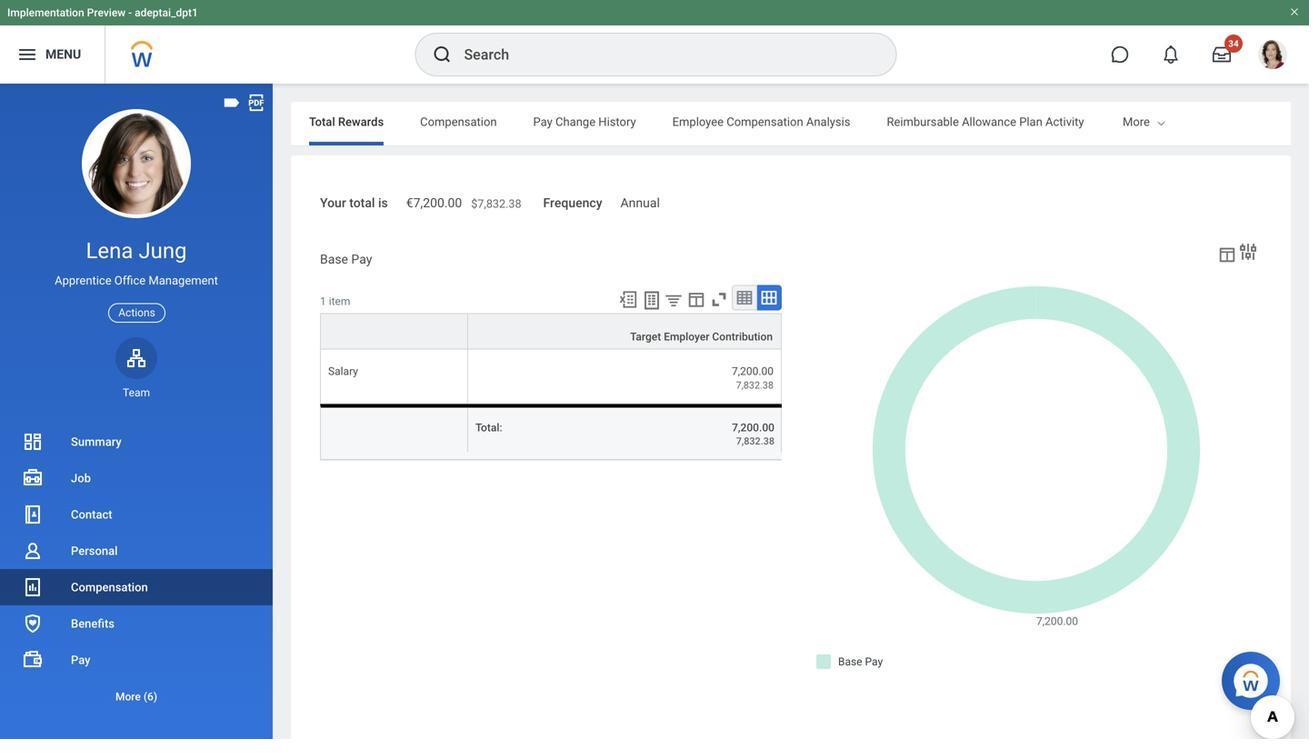 Task type: describe. For each thing, give the bounding box(es) containing it.
(6)
[[144, 691, 157, 703]]

compensation link
[[0, 569, 273, 606]]

1 7,200.00 from the top
[[732, 365, 774, 378]]

personal link
[[0, 533, 273, 569]]

your total is
[[320, 196, 388, 211]]

more (6) button
[[0, 686, 273, 708]]

menu
[[45, 47, 81, 62]]

more (6) button
[[0, 678, 273, 715]]

$7,832.38
[[471, 197, 522, 211]]

summary
[[71, 435, 122, 449]]

Search Workday  search field
[[464, 35, 859, 75]]

activity
[[1046, 115, 1085, 129]]

lena
[[86, 238, 133, 264]]

more for more (6)
[[115, 691, 141, 703]]

total:
[[476, 421, 503, 434]]

total rewards
[[309, 115, 384, 129]]

34
[[1229, 38, 1239, 49]]

vesting
[[1157, 115, 1197, 129]]

export to excel image
[[618, 290, 638, 310]]

1 7,200.00 7,832.38 from the top
[[732, 365, 774, 391]]

by
[[1200, 115, 1212, 129]]

click to view/edit grid preferences image
[[687, 290, 707, 310]]

menu banner
[[0, 0, 1310, 84]]

compensation inside navigation pane region
[[71, 581, 148, 594]]

pay image
[[22, 649, 44, 671]]

navigation pane region
[[0, 84, 273, 739]]

apprentice
[[55, 274, 111, 288]]

personal image
[[22, 540, 44, 562]]

lena jung
[[86, 238, 187, 264]]

target employer contribution
[[630, 331, 773, 344]]

rewards
[[338, 115, 384, 129]]

row containing salary
[[320, 350, 782, 404]]

fullscreen image
[[709, 290, 729, 310]]

pay change history
[[533, 115, 636, 129]]

table image
[[736, 289, 754, 307]]

total
[[309, 115, 335, 129]]

job image
[[22, 467, 44, 489]]

employee
[[673, 115, 724, 129]]

allowance
[[962, 115, 1017, 129]]

compensation image
[[22, 577, 44, 598]]

employee compensation analysis
[[673, 115, 851, 129]]

2 horizontal spatial compensation
[[727, 115, 804, 129]]

list containing summary
[[0, 424, 273, 715]]

actions button
[[108, 303, 165, 323]]

justify image
[[16, 44, 38, 65]]

pay link
[[0, 642, 273, 678]]

your total is element
[[406, 185, 522, 212]]

2 7,832.38 from the top
[[736, 435, 775, 447]]

job link
[[0, 460, 273, 497]]

row containing total:
[[320, 404, 782, 460]]

plan
[[1020, 115, 1043, 129]]

-
[[128, 6, 132, 19]]

1
[[320, 295, 326, 308]]

notifications large image
[[1162, 45, 1180, 64]]

more for more
[[1123, 115, 1150, 129]]

1 item
[[320, 295, 351, 308]]



Task type: locate. For each thing, give the bounding box(es) containing it.
1 row from the top
[[320, 350, 782, 404]]

7,200.00 7,832.38
[[732, 365, 774, 391], [732, 421, 775, 447]]

office
[[114, 274, 146, 288]]

reimbursable
[[887, 115, 959, 129]]

1 7,832.38 from the top
[[736, 379, 774, 391]]

is
[[378, 196, 388, 211]]

close environment banner image
[[1290, 6, 1300, 17]]

jung
[[139, 238, 187, 264]]

row
[[320, 350, 782, 404], [320, 404, 782, 460]]

contact image
[[22, 504, 44, 526]]

item
[[329, 295, 351, 308]]

management
[[149, 274, 218, 288]]

1 horizontal spatial more
[[1123, 115, 1150, 129]]

2 7,200.00 7,832.38 from the top
[[732, 421, 775, 447]]

more left vesting
[[1123, 115, 1150, 129]]

future vesting by calendar year
[[1121, 115, 1288, 129]]

job
[[71, 472, 91, 485]]

employer
[[664, 331, 710, 344]]

view printable version (pdf) image
[[246, 93, 266, 113]]

0 vertical spatial pay
[[533, 115, 553, 129]]

expand table image
[[760, 289, 778, 307]]

pay right base
[[351, 252, 372, 267]]

profile logan mcneil image
[[1259, 40, 1288, 73]]

0 horizontal spatial compensation
[[71, 581, 148, 594]]

total
[[349, 196, 375, 211]]

1 vertical spatial 7,200.00 7,832.38
[[732, 421, 775, 447]]

benefits
[[71, 617, 115, 631]]

0 vertical spatial more
[[1123, 115, 1150, 129]]

pay for pay
[[71, 653, 90, 667]]

7,832.38
[[736, 379, 774, 391], [736, 435, 775, 447]]

analysis
[[807, 115, 851, 129]]

target employer contribution button
[[468, 314, 781, 349]]

0 vertical spatial 7,832.38
[[736, 379, 774, 391]]

implementation preview -   adeptai_dpt1
[[7, 6, 198, 19]]

team link
[[115, 337, 157, 400]]

contribution
[[712, 331, 773, 344]]

tab list containing total rewards
[[291, 102, 1291, 146]]

summary image
[[22, 431, 44, 453]]

view team image
[[125, 347, 147, 369]]

compensation
[[420, 115, 497, 129], [727, 115, 804, 129], [71, 581, 148, 594]]

your
[[320, 196, 346, 211]]

export to worksheets image
[[641, 290, 663, 312]]

annual
[[621, 196, 660, 211]]

base pay
[[320, 252, 372, 267]]

1 vertical spatial 7,832.38
[[736, 435, 775, 447]]

adeptai_dpt1
[[135, 6, 198, 19]]

0 vertical spatial 7,200.00
[[732, 365, 774, 378]]

contact
[[71, 508, 112, 522]]

select to filter grid data image
[[664, 291, 684, 310]]

tab list
[[291, 102, 1291, 146]]

compensation left analysis
[[727, 115, 804, 129]]

pay inside pay "link"
[[71, 653, 90, 667]]

configure and view chart data image
[[1238, 241, 1260, 263]]

34 button
[[1202, 35, 1243, 75]]

benefits image
[[22, 613, 44, 635]]

target
[[630, 331, 661, 344]]

pay down 'benefits'
[[71, 653, 90, 667]]

pay left change
[[533, 115, 553, 129]]

menu button
[[0, 25, 105, 84]]

more (6)
[[115, 691, 157, 703]]

1 vertical spatial 7,200.00
[[732, 421, 775, 434]]

implementation
[[7, 6, 84, 19]]

1 vertical spatial more
[[115, 691, 141, 703]]

cell
[[320, 404, 468, 460]]

history
[[599, 115, 636, 129]]

compensation down personal
[[71, 581, 148, 594]]

2 row from the top
[[320, 404, 782, 460]]

base
[[320, 252, 348, 267]]

compensation down "search" image
[[420, 115, 497, 129]]

frequency element
[[621, 185, 660, 212]]

year
[[1265, 115, 1288, 129]]

team lena jung element
[[115, 385, 157, 400]]

change
[[556, 115, 596, 129]]

pay for pay change history
[[533, 115, 553, 129]]

€7,200.00 $7,832.38
[[406, 196, 522, 211]]

actions
[[118, 307, 155, 319]]

contact link
[[0, 497, 273, 533]]

salary
[[328, 365, 358, 378]]

0 horizontal spatial pay
[[71, 653, 90, 667]]

more left (6)
[[115, 691, 141, 703]]

view worker - table image
[[1218, 245, 1238, 265]]

2 7,200.00 from the top
[[732, 421, 775, 434]]

2 horizontal spatial pay
[[533, 115, 553, 129]]

calendar
[[1215, 115, 1262, 129]]

7,200.00
[[732, 365, 774, 378], [732, 421, 775, 434]]

more
[[1123, 115, 1150, 129], [115, 691, 141, 703]]

preview
[[87, 6, 126, 19]]

summary link
[[0, 424, 273, 460]]

1 horizontal spatial pay
[[351, 252, 372, 267]]

future
[[1121, 115, 1154, 129]]

€7,200.00
[[406, 196, 462, 211]]

team
[[123, 386, 150, 399]]

0 horizontal spatial more
[[115, 691, 141, 703]]

inbox large image
[[1213, 45, 1231, 64]]

pay
[[533, 115, 553, 129], [351, 252, 372, 267], [71, 653, 90, 667]]

apprentice office management
[[55, 274, 218, 288]]

more inside dropdown button
[[115, 691, 141, 703]]

benefits link
[[0, 606, 273, 642]]

1 vertical spatial pay
[[351, 252, 372, 267]]

0 vertical spatial 7,200.00 7,832.38
[[732, 365, 774, 391]]

list
[[0, 424, 273, 715]]

tag image
[[222, 93, 242, 113]]

target employer contribution row
[[320, 313, 782, 350]]

1 horizontal spatial compensation
[[420, 115, 497, 129]]

2 vertical spatial pay
[[71, 653, 90, 667]]

personal
[[71, 544, 118, 558]]

reimbursable allowance plan activity
[[887, 115, 1085, 129]]

frequency
[[543, 196, 603, 211]]

search image
[[432, 44, 453, 65]]

toolbar
[[610, 285, 782, 313]]



Task type: vqa. For each thing, say whether or not it's contained in the screenshot.
Select to filter grid data icon
yes



